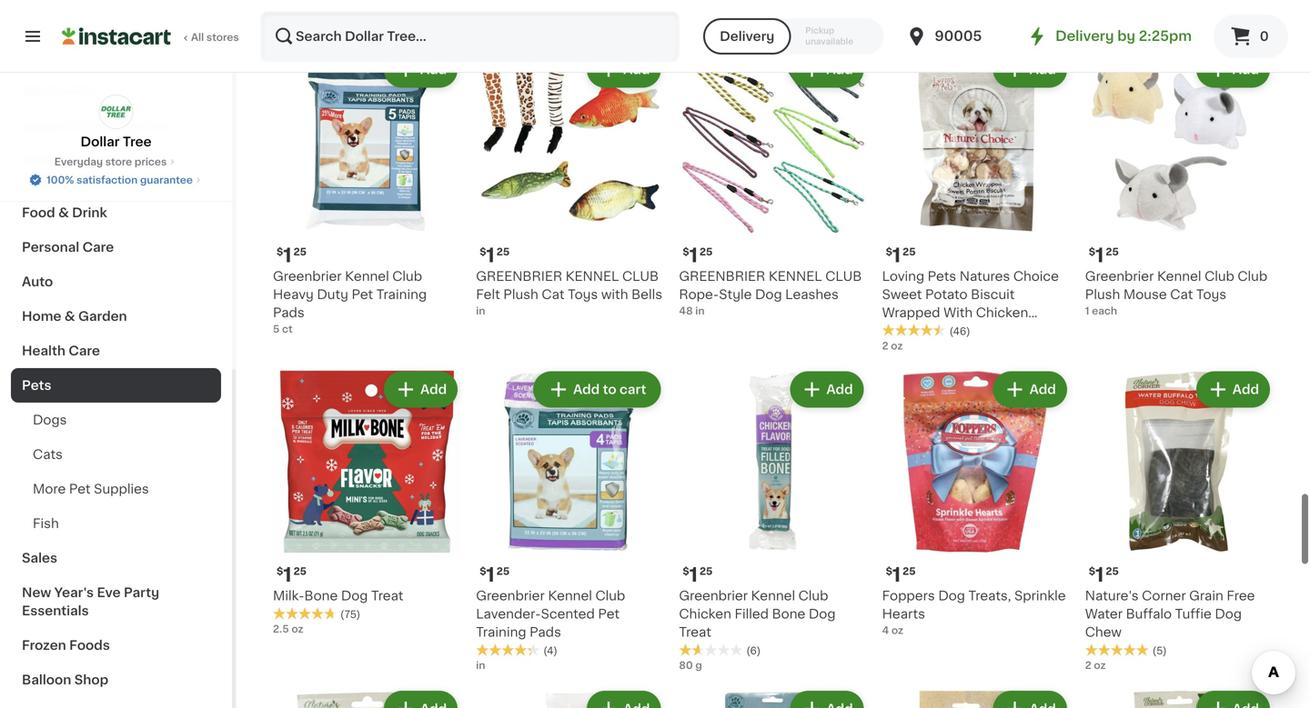 Task type: describe. For each thing, give the bounding box(es) containing it.
1 for greenbrier kennel club felt plush cat toys with bells
[[486, 246, 495, 265]]

greenbrier for filled
[[679, 590, 748, 603]]

greenbrier kennel club lavender-scented pet training pads
[[476, 590, 625, 639]]

new
[[22, 587, 51, 600]]

greenbrier for style
[[679, 270, 765, 283]]

dollar
[[80, 136, 120, 148]]

dog inside nature's corner grain free water buffalo tuffie dog chew
[[1215, 608, 1242, 621]]

add for greenbrier kennel club heavy duty pet training pads
[[420, 63, 447, 76]]

rope-
[[679, 288, 719, 301]]

drink
[[72, 207, 107, 219]]

1 for greenbrier kennel club heavy duty pet training pads
[[283, 246, 292, 265]]

$ 1 25 for foppers dog treats, sprinkle hearts
[[886, 566, 916, 585]]

oz for milk-bone dog treat
[[291, 625, 303, 635]]

chicken inside the loving pets natures choice sweet potato biscuit wrapped with chicken breast
[[976, 307, 1028, 319]]

add for nature's corner grain free water buffalo tuffie dog chew
[[1233, 383, 1259, 396]]

oz for loving pets natures choice sweet potato biscuit wrapped with chicken breast
[[891, 341, 903, 351]]

wrapped
[[882, 307, 940, 319]]

bells
[[632, 288, 662, 301]]

club for greenbrier kennel club heavy duty pet training pads 5 ct
[[392, 270, 422, 283]]

everyday
[[54, 157, 103, 167]]

year's
[[54, 587, 94, 600]]

dollar tree
[[80, 136, 152, 148]]

2 oz for nature's corner grain free water buffalo tuffie dog chew
[[1085, 661, 1106, 671]]

greenbrier kennel club chicken filled bone dog treat
[[679, 590, 836, 639]]

leashes
[[785, 288, 839, 301]]

1 for milk-bone dog treat
[[283, 566, 292, 585]]

$ for greenbrier kennel club club plush mouse cat toys
[[1089, 247, 1096, 257]]

club for greenbrier kennel club chicken filled bone dog treat
[[799, 590, 828, 603]]

apparel
[[22, 119, 73, 132]]

food & drink
[[22, 207, 107, 219]]

add to cart
[[573, 383, 646, 396]]

toys inside greenbrier kennel club felt plush cat toys with bells in
[[568, 288, 598, 301]]

kennel for plush
[[1157, 270, 1202, 283]]

1 for greenbrier kennel club chicken filled bone dog treat
[[689, 566, 698, 585]]

pads for lavender-
[[530, 627, 561, 639]]

chicken inside greenbrier kennel club chicken filled bone dog treat
[[679, 608, 731, 621]]

pets inside the loving pets natures choice sweet potato biscuit wrapped with chicken breast
[[928, 270, 956, 283]]

delivery button
[[703, 18, 791, 55]]

everyday store prices link
[[54, 155, 178, 169]]

add for greenbrier kennel club chicken filled bone dog treat
[[827, 383, 853, 396]]

25 for greenbrier kennel club chicken filled bone dog treat
[[700, 567, 713, 577]]

care for personal care
[[82, 241, 114, 254]]

$ for greenbrier kennel club chicken filled bone dog treat
[[683, 567, 689, 577]]

toys inside greenbrier kennel club club plush mouse cat toys 1 each
[[1196, 288, 1227, 301]]

0 vertical spatial bone
[[304, 590, 338, 603]]

greenbrier for duty
[[273, 270, 342, 283]]

$ 1 25 for greenbrier kennel club chicken filled bone dog treat
[[683, 566, 713, 585]]

ct
[[282, 324, 293, 334]]

0 horizontal spatial pet
[[69, 483, 91, 496]]

dog inside greenbrier kennel club rope-style dog leashes 48 in
[[755, 288, 782, 301]]

sweet
[[882, 288, 922, 301]]

foppers dog treats, sprinkle hearts 4 oz
[[882, 590, 1066, 636]]

& for garden
[[65, 310, 75, 323]]

1 for foppers dog treats, sprinkle hearts
[[893, 566, 901, 585]]

natures
[[960, 270, 1010, 283]]

1 for nature's corner grain free water buffalo tuffie dog chew
[[1096, 566, 1104, 585]]

supplies
[[94, 483, 149, 496]]

loving pets natures choice sweet potato biscuit wrapped with chicken breast
[[882, 270, 1059, 337]]

guarantee
[[140, 175, 193, 185]]

frozen
[[22, 640, 66, 652]]

0 horizontal spatial treat
[[371, 590, 404, 603]]

add for greenbrier kennel club club plush mouse cat toys
[[1233, 63, 1259, 76]]

frozen foods
[[22, 640, 110, 652]]

add button for foppers dog treats, sprinkle hearts
[[995, 373, 1065, 406]]

dog inside greenbrier kennel club chicken filled bone dog treat
[[809, 608, 836, 621]]

in inside greenbrier kennel club rope-style dog leashes 48 in
[[695, 306, 705, 316]]

80 g
[[679, 661, 702, 671]]

all stores link
[[62, 11, 240, 62]]

pet for greenbrier kennel club lavender-scented pet training pads
[[598, 608, 620, 621]]

$ for greenbrier kennel club heavy duty pet training pads
[[277, 247, 283, 257]]

add button for greenbrier kennel club chicken filled bone dog treat
[[792, 373, 862, 406]]

satisfaction
[[77, 175, 138, 185]]

instacart logo image
[[62, 25, 171, 47]]

greenbrier kennel club club plush mouse cat toys 1 each
[[1085, 270, 1268, 316]]

add button for loving pets natures choice sweet potato biscuit wrapped with chicken breast
[[995, 53, 1065, 86]]

oz inside foppers dog treats, sprinkle hearts 4 oz
[[892, 626, 904, 636]]

oz for nature's corner grain free water buffalo tuffie dog chew
[[1094, 661, 1106, 671]]

add button for greenbrier kennel club club plush mouse cat toys
[[1198, 53, 1268, 86]]

auto
[[22, 276, 53, 288]]

g
[[696, 661, 702, 671]]

& inside home improvement & hardware
[[156, 154, 167, 167]]

25 for milk-bone dog treat
[[293, 567, 307, 577]]

tree
[[123, 136, 152, 148]]

floral link
[[11, 39, 221, 74]]

food
[[22, 207, 55, 219]]

care for health care
[[69, 345, 100, 358]]

25 for foppers dog treats, sprinkle hearts
[[903, 567, 916, 577]]

25 for greenbrier kennel club rope-style dog leashes
[[700, 247, 713, 257]]

training for greenbrier kennel club lavender-scented pet training pads
[[476, 627, 526, 639]]

1 inside greenbrier kennel club club plush mouse cat toys 1 each
[[1085, 306, 1090, 316]]

add button for greenbrier kennel club heavy duty pet training pads
[[386, 53, 456, 86]]

kennel for toys
[[566, 270, 619, 283]]

add button for nature's corner grain free water buffalo tuffie dog chew
[[1198, 373, 1268, 406]]

cat inside greenbrier kennel club club plush mouse cat toys 1 each
[[1170, 288, 1193, 301]]

home improvement & hardware
[[22, 154, 167, 185]]

breast
[[882, 325, 924, 337]]

add button for milk-bone dog treat
[[386, 373, 456, 406]]

$ 1 25 for loving pets natures choice sweet potato biscuit wrapped with chicken breast
[[886, 246, 916, 265]]

choice
[[1013, 270, 1059, 283]]

$ 1 25 for greenbrier kennel club heavy duty pet training pads
[[277, 246, 307, 265]]

sales link
[[11, 541, 221, 576]]

& for accessories
[[76, 119, 87, 132]]

greenbrier kennel club felt plush cat toys with bells in
[[476, 270, 662, 316]]

$ for nature's corner grain free water buffalo tuffie dog chew
[[1089, 567, 1096, 577]]

1 for greenbrier kennel club rope-style dog leashes
[[689, 246, 698, 265]]

add for foppers dog treats, sprinkle hearts
[[1030, 383, 1056, 396]]

(6)
[[746, 647, 761, 657]]

dogs link
[[11, 403, 221, 438]]

electronics
[[22, 85, 96, 97]]

& for drink
[[58, 207, 69, 219]]

2 for loving pets natures choice sweet potato biscuit wrapped with chicken breast
[[882, 341, 889, 351]]

25 for loving pets natures choice sweet potato biscuit wrapped with chicken breast
[[903, 247, 916, 257]]

add to cart button
[[535, 373, 659, 406]]

80
[[679, 661, 693, 671]]

add for greenbrier kennel club rope-style dog leashes
[[827, 63, 853, 76]]

90005
[[935, 30, 982, 43]]

25 for greenbrier kennel club heavy duty pet training pads
[[293, 247, 307, 257]]

0
[[1260, 30, 1269, 43]]

fish
[[33, 518, 59, 530]]

hearts
[[882, 608, 925, 621]]

home for home & garden
[[22, 310, 61, 323]]

1 for greenbrier kennel club lavender-scented pet training pads
[[486, 566, 495, 585]]

4
[[882, 626, 889, 636]]

buffalo
[[1126, 608, 1172, 621]]

90005 button
[[906, 11, 1015, 62]]

greenbrier for plush
[[1085, 270, 1154, 283]]

1 for greenbrier kennel club club plush mouse cat toys
[[1096, 246, 1104, 265]]

apparel & accessories link
[[11, 108, 221, 143]]

more
[[33, 483, 66, 496]]

home & garden link
[[11, 299, 221, 334]]

dog up (75) at bottom left
[[341, 590, 368, 603]]

club for greenbrier kennel club club plush mouse cat toys 1 each
[[1205, 270, 1235, 283]]

food & drink link
[[11, 196, 221, 230]]

health
[[22, 345, 65, 358]]

greenbrier for scented
[[476, 590, 545, 603]]

$ for greenbrier kennel club lavender-scented pet training pads
[[480, 567, 486, 577]]

delivery for delivery
[[720, 30, 775, 43]]

25 for greenbrier kennel club club plush mouse cat toys
[[1106, 247, 1119, 257]]

cats link
[[11, 438, 221, 472]]

greenbrier for plush
[[476, 270, 562, 283]]



Task type: locate. For each thing, give the bounding box(es) containing it.
1 left each
[[1085, 306, 1090, 316]]

club up bells
[[622, 270, 659, 283]]

pet for greenbrier kennel club heavy duty pet training pads 5 ct
[[352, 288, 373, 301]]

balloon
[[22, 674, 71, 687]]

0 horizontal spatial 2 oz
[[882, 341, 903, 351]]

2 vertical spatial pet
[[598, 608, 620, 621]]

delivery by 2:25pm
[[1056, 30, 1192, 43]]

care down "drink"
[[82, 241, 114, 254]]

greenbrier inside greenbrier kennel club rope-style dog leashes 48 in
[[679, 270, 765, 283]]

chicken left filled
[[679, 608, 731, 621]]

improvement
[[65, 154, 153, 167]]

1 cat from the left
[[542, 288, 565, 301]]

0 horizontal spatial chicken
[[679, 608, 731, 621]]

& inside food & drink link
[[58, 207, 69, 219]]

25
[[293, 247, 307, 257], [700, 247, 713, 257], [497, 247, 510, 257], [903, 247, 916, 257], [1106, 247, 1119, 257], [293, 567, 307, 577], [700, 567, 713, 577], [497, 567, 510, 577], [903, 567, 916, 577], [1106, 567, 1119, 577]]

milk-
[[273, 590, 304, 603]]

$ up rope-
[[683, 247, 689, 257]]

frozen foods link
[[11, 629, 221, 663]]

1 vertical spatial pads
[[530, 627, 561, 639]]

home up the health
[[22, 310, 61, 323]]

new year's eve party essentials
[[22, 587, 159, 618]]

0 horizontal spatial training
[[376, 288, 427, 301]]

$ for greenbrier kennel club rope-style dog leashes
[[683, 247, 689, 257]]

all stores
[[191, 32, 239, 42]]

0 vertical spatial 2 oz
[[882, 341, 903, 351]]

greenbrier up mouse
[[1085, 270, 1154, 283]]

0 horizontal spatial kennel
[[566, 270, 619, 283]]

0 vertical spatial home
[[22, 154, 61, 167]]

0 horizontal spatial toys
[[568, 288, 598, 301]]

pets
[[928, 270, 956, 283], [22, 379, 51, 392]]

& up dollar
[[76, 119, 87, 132]]

& left the garden
[[65, 310, 75, 323]]

2 greenbrier from the left
[[476, 270, 562, 283]]

by
[[1118, 30, 1136, 43]]

pads inside greenbrier kennel club lavender-scented pet training pads
[[530, 627, 561, 639]]

$ 1 25 up heavy
[[277, 246, 307, 265]]

greenbrier kennel club heavy duty pet training pads 5 ct
[[273, 270, 427, 334]]

25 up greenbrier kennel club chicken filled bone dog treat
[[700, 567, 713, 577]]

club for greenbrier kennel club felt plush cat toys with bells
[[622, 270, 659, 283]]

plush inside greenbrier kennel club club plush mouse cat toys 1 each
[[1085, 288, 1120, 301]]

kennel up with
[[566, 270, 619, 283]]

1 horizontal spatial pets
[[928, 270, 956, 283]]

kennel inside greenbrier kennel club rope-style dog leashes 48 in
[[769, 270, 822, 283]]

1 horizontal spatial treat
[[679, 627, 711, 639]]

delivery by 2:25pm link
[[1026, 25, 1192, 47]]

to
[[603, 383, 617, 396]]

$ 1 25 for nature's corner grain free water buffalo tuffie dog chew
[[1089, 566, 1119, 585]]

home
[[22, 154, 61, 167], [22, 310, 61, 323]]

accessories
[[90, 119, 171, 132]]

0 vertical spatial 2
[[882, 341, 889, 351]]

each
[[1092, 306, 1117, 316]]

pads up (4)
[[530, 627, 561, 639]]

1 up greenbrier kennel club chicken filled bone dog treat
[[689, 566, 698, 585]]

1 up heavy
[[283, 246, 292, 265]]

more pet supplies link
[[11, 472, 221, 507]]

plush
[[503, 288, 539, 301], [1085, 288, 1120, 301]]

(75)
[[340, 610, 360, 620]]

1 for loving pets natures choice sweet potato biscuit wrapped with chicken breast
[[893, 246, 901, 265]]

auto link
[[11, 265, 221, 299]]

$ 1 25
[[277, 246, 307, 265], [683, 246, 713, 265], [480, 246, 510, 265], [886, 246, 916, 265], [1089, 246, 1119, 265], [277, 566, 307, 585], [683, 566, 713, 585], [480, 566, 510, 585], [886, 566, 916, 585], [1089, 566, 1119, 585]]

plush inside greenbrier kennel club felt plush cat toys with bells in
[[503, 288, 539, 301]]

& inside home & garden link
[[65, 310, 75, 323]]

1 horizontal spatial training
[[476, 627, 526, 639]]

toys right mouse
[[1196, 288, 1227, 301]]

club for greenbrier kennel club lavender-scented pet training pads
[[595, 590, 625, 603]]

dog right filled
[[809, 608, 836, 621]]

kennel inside greenbrier kennel club club plush mouse cat toys 1 each
[[1157, 270, 1202, 283]]

0 vertical spatial pads
[[273, 307, 305, 319]]

club
[[392, 270, 422, 283], [1205, 270, 1235, 283], [1238, 270, 1268, 283], [799, 590, 828, 603], [595, 590, 625, 603]]

nature's corner grain free water buffalo tuffie dog chew
[[1085, 590, 1255, 639]]

1 horizontal spatial cat
[[1170, 288, 1193, 301]]

25 for greenbrier kennel club lavender-scented pet training pads
[[497, 567, 510, 577]]

add for greenbrier kennel club felt plush cat toys with bells
[[623, 63, 650, 76]]

0 horizontal spatial pads
[[273, 307, 305, 319]]

2 plush from the left
[[1085, 288, 1120, 301]]

$ for milk-bone dog treat
[[277, 567, 283, 577]]

Search field
[[262, 13, 678, 60]]

(5)
[[1153, 647, 1167, 657]]

loving
[[882, 270, 925, 283]]

health care link
[[11, 334, 221, 369]]

chicken down biscuit on the top right of the page
[[976, 307, 1028, 319]]

heavy
[[273, 288, 314, 301]]

greenbrier
[[273, 270, 342, 283], [1085, 270, 1154, 283], [679, 590, 748, 603], [476, 590, 545, 603]]

with
[[601, 288, 628, 301]]

plush right felt at the left
[[503, 288, 539, 301]]

1 horizontal spatial plush
[[1085, 288, 1120, 301]]

$ up milk-
[[277, 567, 283, 577]]

2 club from the left
[[622, 270, 659, 283]]

sales
[[22, 552, 57, 565]]

kennel up mouse
[[1157, 270, 1202, 283]]

1 up nature's
[[1096, 566, 1104, 585]]

1 horizontal spatial 2
[[1085, 661, 1092, 671]]

$ 1 25 up loving
[[886, 246, 916, 265]]

dog
[[755, 288, 782, 301], [341, 590, 368, 603], [938, 590, 965, 603], [809, 608, 836, 621], [1215, 608, 1242, 621]]

grain
[[1189, 590, 1224, 603]]

in inside greenbrier kennel club felt plush cat toys with bells in
[[476, 306, 485, 316]]

kennel inside greenbrier kennel club chicken filled bone dog treat
[[751, 590, 795, 603]]

kennel up filled
[[751, 590, 795, 603]]

plush for cat
[[503, 288, 539, 301]]

stores
[[206, 32, 239, 42]]

cat inside greenbrier kennel club felt plush cat toys with bells in
[[542, 288, 565, 301]]

0 vertical spatial pet
[[352, 288, 373, 301]]

2 oz for loving pets natures choice sweet potato biscuit wrapped with chicken breast
[[882, 341, 903, 351]]

club inside greenbrier kennel club rope-style dog leashes 48 in
[[825, 270, 862, 283]]

25 up loving
[[903, 247, 916, 257]]

0 horizontal spatial bone
[[304, 590, 338, 603]]

home improvement & hardware link
[[11, 143, 221, 196]]

training inside greenbrier kennel club lavender-scented pet training pads
[[476, 627, 526, 639]]

$ 1 25 up greenbrier kennel club chicken filled bone dog treat
[[683, 566, 713, 585]]

$ 1 25 for greenbrier kennel club felt plush cat toys with bells
[[480, 246, 510, 265]]

greenbrier up filled
[[679, 590, 748, 603]]

oz down "breast"
[[891, 341, 903, 351]]

cat right mouse
[[1170, 288, 1193, 301]]

1 greenbrier from the left
[[679, 270, 765, 283]]

treat inside greenbrier kennel club chicken filled bone dog treat
[[679, 627, 711, 639]]

kennel for scented
[[548, 590, 592, 603]]

club inside greenbrier kennel club chicken filled bone dog treat
[[799, 590, 828, 603]]

home up hardware
[[22, 154, 61, 167]]

electronics link
[[11, 74, 221, 108]]

pads inside greenbrier kennel club heavy duty pet training pads 5 ct
[[273, 307, 305, 319]]

oz right 2.5 on the bottom left of the page
[[291, 625, 303, 635]]

1 up felt at the left
[[486, 246, 495, 265]]

care
[[82, 241, 114, 254], [69, 345, 100, 358]]

1 horizontal spatial bone
[[772, 608, 806, 621]]

2 cat from the left
[[1170, 288, 1193, 301]]

kennel up scented
[[548, 590, 592, 603]]

1 up lavender-
[[486, 566, 495, 585]]

1 vertical spatial care
[[69, 345, 100, 358]]

1 vertical spatial pets
[[22, 379, 51, 392]]

hardware
[[22, 172, 85, 185]]

2 down chew in the right of the page
[[1085, 661, 1092, 671]]

0 horizontal spatial greenbrier
[[476, 270, 562, 283]]

$ 1 25 up milk-
[[277, 566, 307, 585]]

$ 1 25 for greenbrier kennel club club plush mouse cat toys
[[1089, 246, 1119, 265]]

$ 1 25 for greenbrier kennel club rope-style dog leashes
[[683, 246, 713, 265]]

add for loving pets natures choice sweet potato biscuit wrapped with chicken breast
[[1030, 63, 1056, 76]]

dog down free
[[1215, 608, 1242, 621]]

$ up foppers on the right bottom
[[886, 567, 893, 577]]

$ 1 25 up foppers on the right bottom
[[886, 566, 916, 585]]

$ 1 25 for milk-bone dog treat
[[277, 566, 307, 585]]

2 oz down chew in the right of the page
[[1085, 661, 1106, 671]]

1 horizontal spatial pads
[[530, 627, 561, 639]]

(46)
[[950, 327, 970, 337]]

health care
[[22, 345, 100, 358]]

add button for greenbrier kennel club felt plush cat toys with bells
[[589, 53, 659, 86]]

in down lavender-
[[476, 661, 485, 671]]

chew
[[1085, 627, 1122, 639]]

greenbrier inside greenbrier kennel club lavender-scented pet training pads
[[476, 590, 545, 603]]

0 vertical spatial care
[[82, 241, 114, 254]]

1 horizontal spatial chicken
[[976, 307, 1028, 319]]

home for home improvement & hardware
[[22, 154, 61, 167]]

pets down the health
[[22, 379, 51, 392]]

kennel for filled
[[751, 590, 795, 603]]

1 vertical spatial bone
[[772, 608, 806, 621]]

1 horizontal spatial delivery
[[1056, 30, 1114, 43]]

kennel inside greenbrier kennel club felt plush cat toys with bells in
[[566, 270, 619, 283]]

plush for mouse
[[1085, 288, 1120, 301]]

with
[[944, 307, 973, 319]]

1 vertical spatial pet
[[69, 483, 91, 496]]

& inside "apparel & accessories" link
[[76, 119, 87, 132]]

1 horizontal spatial kennel
[[769, 270, 822, 283]]

filled
[[735, 608, 769, 621]]

0 horizontal spatial 2
[[882, 341, 889, 351]]

0 vertical spatial chicken
[[976, 307, 1028, 319]]

$ up felt at the left
[[480, 247, 486, 257]]

club inside greenbrier kennel club felt plush cat toys with bells in
[[622, 270, 659, 283]]

kennel for leashes
[[769, 270, 822, 283]]

new year's eve party essentials link
[[11, 576, 221, 629]]

pads for heavy
[[273, 307, 305, 319]]

1 vertical spatial training
[[476, 627, 526, 639]]

★★★★★
[[882, 324, 946, 337], [882, 324, 946, 337], [273, 608, 337, 620], [273, 608, 337, 620], [679, 644, 743, 657], [476, 644, 540, 657], [476, 644, 540, 657], [1085, 644, 1149, 657], [1085, 644, 1149, 657]]

1 club from the left
[[825, 270, 862, 283]]

greenbrier inside greenbrier kennel club club plush mouse cat toys 1 each
[[1085, 270, 1154, 283]]

greenbrier inside greenbrier kennel club felt plush cat toys with bells in
[[476, 270, 562, 283]]

1 up loving
[[893, 246, 901, 265]]

training down lavender-
[[476, 627, 526, 639]]

$ up each
[[1089, 247, 1096, 257]]

greenbrier kennel club rope-style dog leashes 48 in
[[679, 270, 862, 316]]

25 up lavender-
[[497, 567, 510, 577]]

$ 1 25 up rope-
[[683, 246, 713, 265]]

1 horizontal spatial pet
[[352, 288, 373, 301]]

floral
[[22, 50, 58, 63]]

cat left with
[[542, 288, 565, 301]]

25 up rope-
[[700, 247, 713, 257]]

25 up milk-
[[293, 567, 307, 577]]

plush up each
[[1085, 288, 1120, 301]]

2:25pm
[[1139, 30, 1192, 43]]

1 toys from the left
[[568, 288, 598, 301]]

&
[[76, 119, 87, 132], [156, 154, 167, 167], [58, 207, 69, 219], [65, 310, 75, 323]]

5
[[273, 324, 280, 334]]

1 vertical spatial treat
[[679, 627, 711, 639]]

$ 1 25 for greenbrier kennel club lavender-scented pet training pads
[[480, 566, 510, 585]]

2.5 oz
[[273, 625, 303, 635]]

1 up each
[[1096, 246, 1104, 265]]

2 toys from the left
[[1196, 288, 1227, 301]]

1 vertical spatial 2
[[1085, 661, 1092, 671]]

duty
[[317, 288, 348, 301]]

dollar tree logo image
[[99, 95, 133, 129]]

25 up heavy
[[293, 247, 307, 257]]

nature's
[[1085, 590, 1139, 603]]

oz
[[891, 341, 903, 351], [291, 625, 303, 635], [892, 626, 904, 636], [1094, 661, 1106, 671]]

everyday store prices
[[54, 157, 167, 167]]

club for greenbrier kennel club rope-style dog leashes
[[825, 270, 862, 283]]

25 up foppers on the right bottom
[[903, 567, 916, 577]]

care down home & garden
[[69, 345, 100, 358]]

$ up nature's
[[1089, 567, 1096, 577]]

1 up foppers on the right bottom
[[893, 566, 901, 585]]

kennel up the leashes
[[769, 270, 822, 283]]

club inside greenbrier kennel club lavender-scented pet training pads
[[595, 590, 625, 603]]

& up guarantee
[[156, 154, 167, 167]]

greenbrier up lavender-
[[476, 590, 545, 603]]

delivery for delivery by 2:25pm
[[1056, 30, 1114, 43]]

greenbrier inside greenbrier kennel club chicken filled bone dog treat
[[679, 590, 748, 603]]

mouse
[[1124, 288, 1167, 301]]

club up the leashes
[[825, 270, 862, 283]]

$ for foppers dog treats, sprinkle hearts
[[886, 567, 893, 577]]

25 up felt at the left
[[497, 247, 510, 257]]

home inside home improvement & hardware
[[22, 154, 61, 167]]

greenbrier inside greenbrier kennel club heavy duty pet training pads 5 ct
[[273, 270, 342, 283]]

0 vertical spatial training
[[376, 288, 427, 301]]

training for greenbrier kennel club heavy duty pet training pads 5 ct
[[376, 288, 427, 301]]

2 home from the top
[[22, 310, 61, 323]]

$ 1 25 up nature's
[[1089, 566, 1119, 585]]

2
[[882, 341, 889, 351], [1085, 661, 1092, 671]]

1 vertical spatial chicken
[[679, 608, 731, 621]]

potato
[[925, 288, 968, 301]]

0 horizontal spatial cat
[[542, 288, 565, 301]]

shop
[[74, 674, 108, 687]]

$ up lavender-
[[480, 567, 486, 577]]

personal
[[22, 241, 79, 254]]

1 plush from the left
[[503, 288, 539, 301]]

pet right scented
[[598, 608, 620, 621]]

2 for nature's corner grain free water buffalo tuffie dog chew
[[1085, 661, 1092, 671]]

$ for greenbrier kennel club felt plush cat toys with bells
[[480, 247, 486, 257]]

1 vertical spatial home
[[22, 310, 61, 323]]

pet right more
[[69, 483, 91, 496]]

$ 1 25 up each
[[1089, 246, 1119, 265]]

bone inside greenbrier kennel club chicken filled bone dog treat
[[772, 608, 806, 621]]

25 up nature's
[[1106, 567, 1119, 577]]

dogs
[[33, 414, 67, 427]]

1 horizontal spatial greenbrier
[[679, 270, 765, 283]]

0 horizontal spatial plush
[[503, 288, 539, 301]]

eve
[[97, 587, 121, 600]]

kennel up duty
[[345, 270, 389, 283]]

pads up ct
[[273, 307, 305, 319]]

training inside greenbrier kennel club heavy duty pet training pads 5 ct
[[376, 288, 427, 301]]

dog inside foppers dog treats, sprinkle hearts 4 oz
[[938, 590, 965, 603]]

greenbrier up felt at the left
[[476, 270, 562, 283]]

pet right duty
[[352, 288, 373, 301]]

in down felt at the left
[[476, 306, 485, 316]]

25 up each
[[1106, 247, 1119, 257]]

training
[[376, 288, 427, 301], [476, 627, 526, 639]]

oz right 4
[[892, 626, 904, 636]]

dog right style on the right
[[755, 288, 782, 301]]

$ up heavy
[[277, 247, 283, 257]]

kennel inside greenbrier kennel club lavender-scented pet training pads
[[548, 590, 592, 603]]

1 up milk-
[[283, 566, 292, 585]]

balloon shop
[[22, 674, 108, 687]]

party
[[124, 587, 159, 600]]

25 for nature's corner grain free water buffalo tuffie dog chew
[[1106, 567, 1119, 577]]

all
[[191, 32, 204, 42]]

& right food
[[58, 207, 69, 219]]

personal care
[[22, 241, 114, 254]]

None search field
[[260, 11, 680, 62]]

100%
[[46, 175, 74, 185]]

1 kennel from the left
[[769, 270, 822, 283]]

product group
[[273, 48, 461, 337], [476, 48, 665, 318], [679, 48, 868, 318], [882, 48, 1071, 353], [1085, 48, 1274, 318], [273, 368, 461, 637], [476, 368, 665, 673], [679, 368, 868, 673], [882, 368, 1071, 638], [1085, 368, 1274, 673], [273, 688, 461, 709], [476, 688, 665, 709], [679, 688, 868, 709], [882, 688, 1071, 709], [1085, 688, 1274, 709]]

service type group
[[703, 18, 884, 55]]

pet inside greenbrier kennel club lavender-scented pet training pads
[[598, 608, 620, 621]]

garden
[[78, 310, 127, 323]]

2 oz down "breast"
[[882, 341, 903, 351]]

kennel inside greenbrier kennel club heavy duty pet training pads 5 ct
[[345, 270, 389, 283]]

48
[[679, 306, 693, 316]]

25 for greenbrier kennel club felt plush cat toys with bells
[[497, 247, 510, 257]]

1 horizontal spatial 2 oz
[[1085, 661, 1106, 671]]

lavender-
[[476, 608, 541, 621]]

2 kennel from the left
[[566, 270, 619, 283]]

more pet supplies
[[33, 483, 149, 496]]

100% satisfaction guarantee button
[[28, 169, 204, 187]]

pets up the potato
[[928, 270, 956, 283]]

club inside greenbrier kennel club heavy duty pet training pads 5 ct
[[392, 270, 422, 283]]

$ 1 25 up lavender-
[[480, 566, 510, 585]]

dollar tree link
[[80, 95, 152, 151]]

1 vertical spatial 2 oz
[[1085, 661, 1106, 671]]

$ 1 25 up felt at the left
[[480, 246, 510, 265]]

style
[[719, 288, 752, 301]]

training right duty
[[376, 288, 427, 301]]

1 horizontal spatial toys
[[1196, 288, 1227, 301]]

oz down chew in the right of the page
[[1094, 661, 1106, 671]]

in right 48
[[695, 306, 705, 316]]

1 up rope-
[[689, 246, 698, 265]]

0 horizontal spatial delivery
[[720, 30, 775, 43]]

1 home from the top
[[22, 154, 61, 167]]

$ up loving
[[886, 247, 893, 257]]

add inside button
[[573, 383, 600, 396]]

kennel for duty
[[345, 270, 389, 283]]

free
[[1227, 590, 1255, 603]]

0 horizontal spatial pets
[[22, 379, 51, 392]]

2 horizontal spatial pet
[[598, 608, 620, 621]]

greenbrier up heavy
[[273, 270, 342, 283]]

$ up greenbrier kennel club chicken filled bone dog treat
[[683, 567, 689, 577]]

1 horizontal spatial club
[[825, 270, 862, 283]]

0 vertical spatial pets
[[928, 270, 956, 283]]

2 down "breast"
[[882, 341, 889, 351]]

greenbrier up style on the right
[[679, 270, 765, 283]]

toys left with
[[568, 288, 598, 301]]

0 vertical spatial treat
[[371, 590, 404, 603]]

add button for greenbrier kennel club rope-style dog leashes
[[792, 53, 862, 86]]

pet inside greenbrier kennel club heavy duty pet training pads 5 ct
[[352, 288, 373, 301]]

add for milk-bone dog treat
[[420, 383, 447, 396]]

dog left the treats,
[[938, 590, 965, 603]]

scented
[[541, 608, 595, 621]]

delivery inside button
[[720, 30, 775, 43]]

apparel & accessories
[[22, 119, 171, 132]]

$ for loving pets natures choice sweet potato biscuit wrapped with chicken breast
[[886, 247, 893, 257]]

0 horizontal spatial club
[[622, 270, 659, 283]]



Task type: vqa. For each thing, say whether or not it's contained in the screenshot.
79
no



